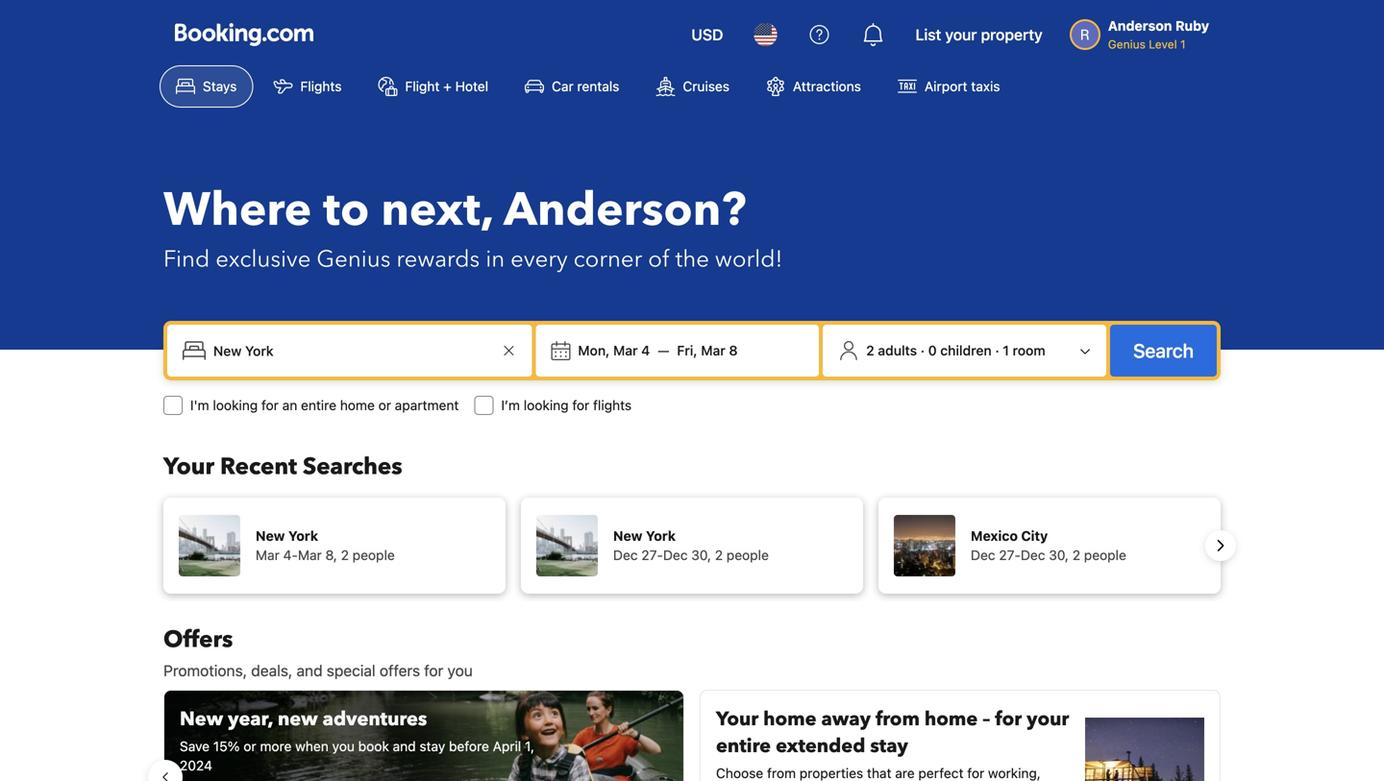 Task type: describe. For each thing, give the bounding box(es) containing it.
corner
[[574, 244, 642, 275]]

from
[[876, 707, 920, 733]]

an
[[282, 398, 297, 413]]

in
[[486, 244, 505, 275]]

cruises
[[683, 78, 730, 94]]

30, for york
[[691, 547, 711, 563]]

anderson ruby genius level 1
[[1108, 18, 1209, 51]]

adults
[[878, 343, 917, 359]]

new for new
[[180, 707, 223, 733]]

search
[[1133, 339, 1194, 362]]

recent
[[220, 451, 297, 483]]

find
[[163, 244, 210, 275]]

search button
[[1110, 325, 1217, 377]]

taxis
[[971, 78, 1000, 94]]

where to next, anderson? find exclusive genius rewards in every corner of the world!
[[163, 179, 783, 275]]

usd button
[[680, 12, 735, 58]]

mar left 4
[[613, 343, 638, 359]]

a young girl and woman kayak on a river image
[[164, 691, 683, 782]]

2 horizontal spatial home
[[925, 707, 978, 733]]

offers promotions, deals, and special offers for you
[[163, 624, 473, 680]]

when
[[295, 739, 329, 755]]

more
[[260, 739, 292, 755]]

fri, mar 8 button
[[669, 334, 745, 368]]

book
[[358, 739, 389, 755]]

of
[[648, 244, 670, 275]]

mon,
[[578, 343, 610, 359]]

i'm
[[190, 398, 209, 413]]

next,
[[381, 179, 493, 242]]

2 inside dropdown button
[[866, 343, 875, 359]]

the
[[675, 244, 709, 275]]

your account menu anderson ruby genius level 1 element
[[1070, 9, 1217, 53]]

–
[[983, 707, 990, 733]]

4 dec from the left
[[1021, 547, 1045, 563]]

8
[[729, 343, 738, 359]]

april
[[493, 739, 521, 755]]

new york mar 4-mar 8, 2 people
[[256, 528, 395, 563]]

2 for new york dec 27-dec 30, 2 people
[[715, 547, 723, 563]]

stay inside your home away from home – for your entire extended stay
[[870, 733, 908, 760]]

car
[[552, 78, 574, 94]]

attractions link
[[750, 65, 878, 108]]

for left an
[[261, 398, 279, 413]]

1 inside the anderson ruby genius level 1
[[1181, 37, 1186, 51]]

1 · from the left
[[921, 343, 925, 359]]

property
[[981, 25, 1043, 44]]

flights
[[300, 78, 342, 94]]

car rentals
[[552, 78, 619, 94]]

2 adults · 0 children · 1 room button
[[831, 333, 1099, 369]]

special
[[327, 662, 376, 680]]

children
[[940, 343, 992, 359]]

1 horizontal spatial home
[[763, 707, 817, 733]]

your inside your home away from home – for your entire extended stay
[[1027, 707, 1069, 733]]

save
[[180, 739, 210, 755]]

region containing new year, new adventures
[[148, 683, 1236, 782]]

0
[[928, 343, 937, 359]]

you inside offers promotions, deals, and special offers for you
[[448, 662, 473, 680]]

i'm looking for an entire home or apartment
[[190, 398, 459, 413]]

0 vertical spatial entire
[[301, 398, 336, 413]]

new
[[278, 707, 318, 733]]

airport taxis link
[[881, 65, 1017, 108]]

2024
[[180, 758, 212, 774]]

looking for i'm
[[213, 398, 258, 413]]

mar left 4-
[[256, 547, 280, 563]]

i'm
[[501, 398, 520, 413]]

Where are you going? field
[[206, 334, 497, 368]]

for inside your home away from home – for your entire extended stay
[[995, 707, 1022, 733]]

ruby
[[1176, 18, 1209, 34]]

anderson
[[1108, 18, 1172, 34]]

offers
[[163, 624, 233, 656]]

people for new york mar 4-mar 8, 2 people
[[353, 547, 395, 563]]

27- for new
[[642, 547, 663, 563]]

4-
[[283, 547, 298, 563]]

30, for city
[[1049, 547, 1069, 563]]

i'm looking for flights
[[501, 398, 632, 413]]

flights link
[[257, 65, 358, 108]]

—
[[658, 343, 669, 359]]

cruises link
[[640, 65, 746, 108]]

airport taxis
[[925, 78, 1000, 94]]

new york dec 27-dec 30, 2 people
[[613, 528, 769, 563]]

+
[[443, 78, 452, 94]]

1,
[[525, 739, 535, 755]]

year,
[[228, 707, 273, 733]]

level
[[1149, 37, 1177, 51]]

exclusive
[[216, 244, 311, 275]]

0 horizontal spatial home
[[340, 398, 375, 413]]

2 · from the left
[[995, 343, 999, 359]]

usd
[[692, 25, 723, 44]]

stay inside new year, new adventures save 15% or more when you book and stay before april 1, 2024
[[420, 739, 445, 755]]

0 horizontal spatial your
[[945, 25, 977, 44]]

mexico
[[971, 528, 1018, 544]]

where
[[163, 179, 312, 242]]

room
[[1013, 343, 1046, 359]]

extended
[[776, 733, 866, 760]]

you inside new year, new adventures save 15% or more when you book and stay before april 1, 2024
[[332, 739, 355, 755]]

booking.com image
[[175, 23, 313, 46]]

flights
[[593, 398, 632, 413]]

stays link
[[160, 65, 253, 108]]

attractions
[[793, 78, 861, 94]]



Task type: vqa. For each thing, say whether or not it's contained in the screenshot.
Stays
yes



Task type: locate. For each thing, give the bounding box(es) containing it.
and right book in the left of the page
[[393, 739, 416, 755]]

genius down the anderson
[[1108, 37, 1146, 51]]

entire
[[301, 398, 336, 413], [716, 733, 771, 760]]

york for 27-
[[646, 528, 676, 544]]

0 horizontal spatial ·
[[921, 343, 925, 359]]

1 horizontal spatial 30,
[[1049, 547, 1069, 563]]

2 for new york mar 4-mar 8, 2 people
[[341, 547, 349, 563]]

genius
[[1108, 37, 1146, 51], [317, 244, 391, 275]]

1 horizontal spatial 1
[[1181, 37, 1186, 51]]

flight + hotel
[[405, 78, 488, 94]]

looking
[[213, 398, 258, 413], [524, 398, 569, 413]]

27- for mexico
[[999, 547, 1021, 563]]

2 horizontal spatial people
[[1084, 547, 1127, 563]]

new for mar
[[256, 528, 285, 544]]

0 horizontal spatial stay
[[420, 739, 445, 755]]

mar left 8
[[701, 343, 726, 359]]

apartment
[[395, 398, 459, 413]]

27- inside mexico city dec 27-dec 30, 2 people
[[999, 547, 1021, 563]]

hotel
[[455, 78, 488, 94]]

your inside your home away from home – for your entire extended stay
[[716, 707, 759, 733]]

2 inside new york dec 27-dec 30, 2 people
[[715, 547, 723, 563]]

airport
[[925, 78, 968, 94]]

promotions,
[[163, 662, 247, 680]]

1 looking from the left
[[213, 398, 258, 413]]

3 dec from the left
[[971, 547, 995, 563]]

you left book in the left of the page
[[332, 739, 355, 755]]

0 horizontal spatial or
[[244, 739, 256, 755]]

genius down to at the left of page
[[317, 244, 391, 275]]

2 looking from the left
[[524, 398, 569, 413]]

offers
[[380, 662, 420, 680]]

rewards
[[396, 244, 480, 275]]

1 horizontal spatial or
[[378, 398, 391, 413]]

0 horizontal spatial you
[[332, 739, 355, 755]]

2 horizontal spatial new
[[613, 528, 643, 544]]

region containing new york
[[148, 490, 1236, 602]]

new inside new york dec 27-dec 30, 2 people
[[613, 528, 643, 544]]

1 horizontal spatial you
[[448, 662, 473, 680]]

looking right i'm
[[524, 398, 569, 413]]

0 vertical spatial 1
[[1181, 37, 1186, 51]]

your recent searches
[[163, 451, 402, 483]]

and inside new year, new adventures save 15% or more when you book and stay before april 1, 2024
[[393, 739, 416, 755]]

genius inside where to next, anderson? find exclusive genius rewards in every corner of the world!
[[317, 244, 391, 275]]

home left – at the right bottom
[[925, 707, 978, 733]]

your for your recent searches
[[163, 451, 214, 483]]

away
[[821, 707, 871, 733]]

2
[[866, 343, 875, 359], [341, 547, 349, 563], [715, 547, 723, 563], [1073, 547, 1081, 563]]

1 vertical spatial your
[[716, 707, 759, 733]]

1
[[1181, 37, 1186, 51], [1003, 343, 1009, 359]]

list
[[916, 25, 941, 44]]

1 horizontal spatial ·
[[995, 343, 999, 359]]

before
[[449, 739, 489, 755]]

stay down "from"
[[870, 733, 908, 760]]

2 inside mexico city dec 27-dec 30, 2 people
[[1073, 547, 1081, 563]]

city
[[1021, 528, 1048, 544]]

mexico city dec 27-dec 30, 2 people
[[971, 528, 1127, 563]]

new for dec
[[613, 528, 643, 544]]

0 horizontal spatial looking
[[213, 398, 258, 413]]

2 york from the left
[[646, 528, 676, 544]]

your home away from home – for your entire extended stay
[[716, 707, 1069, 760]]

new inside new year, new adventures save 15% or more when you book and stay before april 1, 2024
[[180, 707, 223, 733]]

looking right 'i'm'
[[213, 398, 258, 413]]

mar
[[613, 343, 638, 359], [701, 343, 726, 359], [256, 547, 280, 563], [298, 547, 322, 563]]

region
[[148, 490, 1236, 602], [148, 683, 1236, 782]]

1 vertical spatial genius
[[317, 244, 391, 275]]

looking for i'm
[[524, 398, 569, 413]]

1 horizontal spatial your
[[1027, 707, 1069, 733]]

mon, mar 4 button
[[570, 334, 658, 368]]

adventures
[[323, 707, 427, 733]]

2 inside new york mar 4-mar 8, 2 people
[[341, 547, 349, 563]]

and right 'deals,'
[[297, 662, 323, 680]]

for right the offers
[[424, 662, 444, 680]]

for left flights
[[572, 398, 590, 413]]

30, inside new york dec 27-dec 30, 2 people
[[691, 547, 711, 563]]

york
[[288, 528, 318, 544], [646, 528, 676, 544]]

3 people from the left
[[1084, 547, 1127, 563]]

0 vertical spatial your
[[945, 25, 977, 44]]

1 inside dropdown button
[[1003, 343, 1009, 359]]

1 horizontal spatial stay
[[870, 733, 908, 760]]

new year, new adventures save 15% or more when you book and stay before april 1, 2024
[[180, 707, 535, 774]]

searches
[[303, 451, 402, 483]]

entire right an
[[301, 398, 336, 413]]

0 vertical spatial genius
[[1108, 37, 1146, 51]]

30, inside mexico city dec 27-dec 30, 2 people
[[1049, 547, 1069, 563]]

1 30, from the left
[[691, 547, 711, 563]]

people for new york dec 27-dec 30, 2 people
[[727, 547, 769, 563]]

you right the offers
[[448, 662, 473, 680]]

world!
[[715, 244, 783, 275]]

0 horizontal spatial entire
[[301, 398, 336, 413]]

every
[[511, 244, 568, 275]]

· right children on the right top of page
[[995, 343, 999, 359]]

8,
[[325, 547, 337, 563]]

list your property
[[916, 25, 1043, 44]]

1 york from the left
[[288, 528, 318, 544]]

2 dec from the left
[[663, 547, 688, 563]]

anderson?
[[504, 179, 746, 242]]

home up extended
[[763, 707, 817, 733]]

flight + hotel link
[[362, 65, 505, 108]]

or for for
[[378, 398, 391, 413]]

people for mexico city dec 27-dec 30, 2 people
[[1084, 547, 1127, 563]]

1 horizontal spatial and
[[393, 739, 416, 755]]

1 horizontal spatial your
[[716, 707, 759, 733]]

2 region from the top
[[148, 683, 1236, 782]]

your
[[945, 25, 977, 44], [1027, 707, 1069, 733]]

flight
[[405, 78, 440, 94]]

0 horizontal spatial 30,
[[691, 547, 711, 563]]

or
[[378, 398, 391, 413], [244, 739, 256, 755]]

1 vertical spatial 1
[[1003, 343, 1009, 359]]

27- inside new york dec 27-dec 30, 2 people
[[642, 547, 663, 563]]

0 vertical spatial or
[[378, 398, 391, 413]]

and
[[297, 662, 323, 680], [393, 739, 416, 755]]

next image
[[1209, 534, 1232, 558]]

30,
[[691, 547, 711, 563], [1049, 547, 1069, 563]]

1 vertical spatial entire
[[716, 733, 771, 760]]

people inside new york mar 4-mar 8, 2 people
[[353, 547, 395, 563]]

1 horizontal spatial genius
[[1108, 37, 1146, 51]]

entire inside your home away from home – for your entire extended stay
[[716, 733, 771, 760]]

0 horizontal spatial york
[[288, 528, 318, 544]]

or inside new year, new adventures save 15% or more when you book and stay before april 1, 2024
[[244, 739, 256, 755]]

1 horizontal spatial people
[[727, 547, 769, 563]]

york inside new york mar 4-mar 8, 2 people
[[288, 528, 318, 544]]

1 horizontal spatial 27-
[[999, 547, 1021, 563]]

people inside mexico city dec 27-dec 30, 2 people
[[1084, 547, 1127, 563]]

2 for mexico city dec 27-dec 30, 2 people
[[1073, 547, 1081, 563]]

0 horizontal spatial your
[[163, 451, 214, 483]]

1 27- from the left
[[642, 547, 663, 563]]

0 horizontal spatial and
[[297, 662, 323, 680]]

dec
[[613, 547, 638, 563], [663, 547, 688, 563], [971, 547, 995, 563], [1021, 547, 1045, 563]]

0 vertical spatial you
[[448, 662, 473, 680]]

entire left extended
[[716, 733, 771, 760]]

for
[[261, 398, 279, 413], [572, 398, 590, 413], [424, 662, 444, 680], [995, 707, 1022, 733]]

mar left 8,
[[298, 547, 322, 563]]

car rentals link
[[509, 65, 636, 108]]

for right – at the right bottom
[[995, 707, 1022, 733]]

you
[[448, 662, 473, 680], [332, 739, 355, 755]]

· left 0
[[921, 343, 925, 359]]

0 horizontal spatial 27-
[[642, 547, 663, 563]]

list your property link
[[904, 12, 1054, 58]]

stay left before
[[420, 739, 445, 755]]

2 people from the left
[[727, 547, 769, 563]]

your
[[163, 451, 214, 483], [716, 707, 759, 733]]

0 horizontal spatial genius
[[317, 244, 391, 275]]

1 horizontal spatial looking
[[524, 398, 569, 413]]

27-
[[642, 547, 663, 563], [999, 547, 1021, 563]]

home
[[340, 398, 375, 413], [763, 707, 817, 733], [925, 707, 978, 733]]

1 horizontal spatial entire
[[716, 733, 771, 760]]

1 region from the top
[[148, 490, 1236, 602]]

or left apartment
[[378, 398, 391, 413]]

1 vertical spatial region
[[148, 683, 1236, 782]]

or right the 15%
[[244, 739, 256, 755]]

2 adults · 0 children · 1 room
[[866, 343, 1046, 359]]

your right – at the right bottom
[[1027, 707, 1069, 733]]

new inside new york mar 4-mar 8, 2 people
[[256, 528, 285, 544]]

or for new
[[244, 739, 256, 755]]

rentals
[[577, 78, 619, 94]]

home down where are you going? field
[[340, 398, 375, 413]]

genius inside the anderson ruby genius level 1
[[1108, 37, 1146, 51]]

2 27- from the left
[[999, 547, 1021, 563]]

0 vertical spatial and
[[297, 662, 323, 680]]

1 right level
[[1181, 37, 1186, 51]]

your for your home away from home – for your entire extended stay
[[716, 707, 759, 733]]

people inside new york dec 27-dec 30, 2 people
[[727, 547, 769, 563]]

york inside new york dec 27-dec 30, 2 people
[[646, 528, 676, 544]]

new
[[256, 528, 285, 544], [613, 528, 643, 544], [180, 707, 223, 733]]

to
[[323, 179, 370, 242]]

1 dec from the left
[[613, 547, 638, 563]]

0 horizontal spatial people
[[353, 547, 395, 563]]

2 30, from the left
[[1049, 547, 1069, 563]]

0 vertical spatial your
[[163, 451, 214, 483]]

mon, mar 4 — fri, mar 8
[[578, 343, 738, 359]]

york for 4-
[[288, 528, 318, 544]]

0 vertical spatial region
[[148, 490, 1236, 602]]

1 vertical spatial you
[[332, 739, 355, 755]]

for inside offers promotions, deals, and special offers for you
[[424, 662, 444, 680]]

15%
[[213, 739, 240, 755]]

1 people from the left
[[353, 547, 395, 563]]

fri,
[[677, 343, 698, 359]]

stays
[[203, 78, 237, 94]]

and inside offers promotions, deals, and special offers for you
[[297, 662, 323, 680]]

1 horizontal spatial new
[[256, 528, 285, 544]]

stay
[[870, 733, 908, 760], [420, 739, 445, 755]]

people
[[353, 547, 395, 563], [727, 547, 769, 563], [1084, 547, 1127, 563]]

your right list
[[945, 25, 977, 44]]

1 vertical spatial and
[[393, 739, 416, 755]]

1 vertical spatial your
[[1027, 707, 1069, 733]]

1 vertical spatial or
[[244, 739, 256, 755]]

0 horizontal spatial new
[[180, 707, 223, 733]]

4
[[641, 343, 650, 359]]

a photo of a couple standing in front of a cabin in a forest at night image
[[1085, 718, 1205, 782]]

1 horizontal spatial york
[[646, 528, 676, 544]]

0 horizontal spatial 1
[[1003, 343, 1009, 359]]

·
[[921, 343, 925, 359], [995, 343, 999, 359]]

1 left room
[[1003, 343, 1009, 359]]



